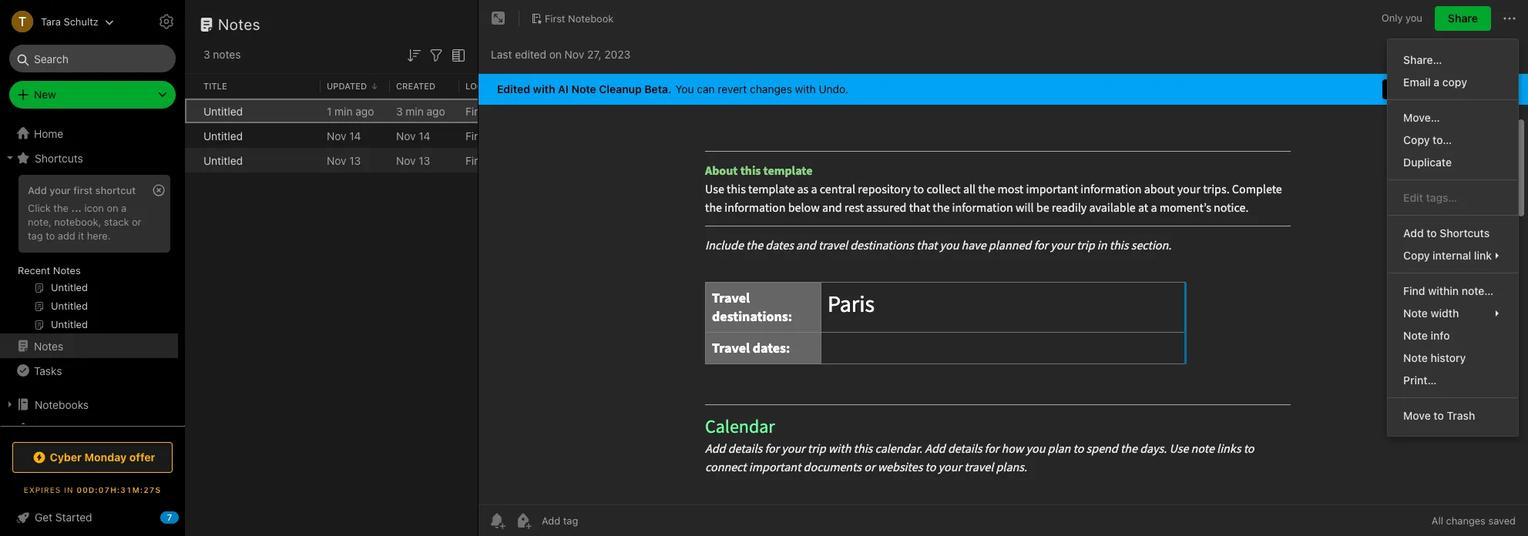 Task type: vqa. For each thing, say whether or not it's contained in the screenshot.
Notebook
yes



Task type: describe. For each thing, give the bounding box(es) containing it.
cell inside row group
[[185, 99, 197, 123]]

shortcuts button
[[0, 146, 178, 170]]

location
[[466, 81, 509, 91]]

recent notes
[[18, 264, 81, 277]]

add for add to shortcuts
[[1404, 227, 1425, 240]]

it
[[78, 230, 84, 242]]

copy to…
[[1404, 133, 1453, 146]]

add a reminder image
[[488, 512, 507, 530]]

send feedback
[[1393, 82, 1470, 96]]

note,
[[28, 216, 52, 228]]

created
[[396, 81, 436, 91]]

shortcuts inside add to shortcuts link
[[1440, 227, 1490, 240]]

email a copy link
[[1389, 71, 1519, 93]]

move to trash link
[[1389, 405, 1519, 427]]

3 for 3 min ago
[[396, 104, 403, 118]]

1 vertical spatial changes
[[1447, 515, 1486, 527]]

expand note image
[[490, 9, 508, 28]]

here.
[[87, 230, 111, 242]]

expires
[[24, 486, 61, 495]]

ago for 3 min ago
[[427, 104, 445, 118]]

1 nov 14 from the left
[[327, 129, 361, 142]]

copy
[[1443, 76, 1468, 89]]

00d:07h:31m:27s
[[77, 486, 161, 495]]

cyber
[[50, 451, 82, 464]]

updated
[[327, 81, 367, 91]]

add to shortcuts
[[1404, 227, 1490, 240]]

note right ai on the left
[[572, 82, 597, 96]]

move to trash
[[1404, 409, 1476, 422]]

icon
[[84, 202, 104, 214]]

revert
[[718, 82, 747, 96]]

dropdown list menu
[[1389, 49, 1519, 427]]

you
[[1406, 12, 1423, 24]]

Copy internal link field
[[1389, 244, 1519, 267]]

untitled for nov 14
[[204, 129, 243, 142]]

new
[[34, 88, 56, 101]]

tags
[[35, 423, 58, 436]]

get
[[35, 511, 52, 524]]

Note width field
[[1389, 302, 1519, 325]]

note for note history
[[1404, 352, 1429, 365]]

internal
[[1433, 249, 1472, 262]]

0 vertical spatial changes
[[750, 82, 793, 96]]

only
[[1382, 12, 1404, 24]]

undo.
[[819, 82, 849, 96]]

2 nov 14 from the left
[[396, 129, 431, 142]]

find
[[1404, 284, 1426, 298]]

email
[[1404, 76, 1432, 89]]

trash
[[1448, 409, 1476, 422]]

home link
[[0, 121, 185, 146]]

duplicate
[[1404, 156, 1453, 169]]

shortcut
[[95, 184, 136, 197]]

email a copy
[[1404, 76, 1468, 89]]

move
[[1404, 409, 1432, 422]]

cyber monday offer
[[50, 451, 155, 464]]

new button
[[9, 81, 176, 109]]

...
[[71, 202, 82, 214]]

a inside the icon on a note, notebook, stack or tag to add it here.
[[121, 202, 127, 214]]

1
[[327, 104, 332, 118]]

print…
[[1404, 374, 1437, 387]]

share button
[[1436, 6, 1492, 31]]

tree containing home
[[0, 121, 185, 500]]

saved
[[1489, 515, 1517, 527]]

1 13 from the left
[[349, 154, 361, 167]]

all changes saved
[[1432, 515, 1517, 527]]

add tag image
[[514, 512, 533, 530]]

find within note… link
[[1389, 280, 1519, 302]]

3 for 3 notes
[[204, 48, 210, 61]]

2023
[[605, 47, 631, 61]]

print… link
[[1389, 369, 1519, 392]]

first inside button
[[545, 12, 566, 24]]

you
[[676, 82, 694, 96]]

Add tag field
[[540, 514, 656, 528]]

3 notes
[[204, 48, 241, 61]]

untitled for nov 13
[[204, 154, 243, 167]]

1 with from the left
[[533, 82, 555, 96]]

only you
[[1382, 12, 1423, 24]]

Account field
[[0, 6, 114, 37]]

link
[[1475, 249, 1493, 262]]

notebooks link
[[0, 392, 178, 417]]

move…
[[1404, 111, 1441, 124]]

edit tags…
[[1404, 191, 1458, 204]]

expires in 00d:07h:31m:27s
[[24, 486, 161, 495]]

or
[[132, 216, 141, 228]]

first notebook button
[[526, 8, 619, 29]]

share… link
[[1389, 49, 1519, 71]]

to for add
[[1427, 227, 1438, 240]]

notebook,
[[54, 216, 101, 228]]

1 14 from the left
[[349, 129, 361, 142]]

stack
[[104, 216, 129, 228]]

note width link
[[1389, 302, 1519, 325]]

the
[[53, 202, 69, 214]]

2 with from the left
[[795, 82, 816, 96]]

edited
[[497, 82, 530, 96]]

move… link
[[1389, 106, 1519, 129]]

beta.
[[645, 82, 672, 96]]



Task type: locate. For each thing, give the bounding box(es) containing it.
1 horizontal spatial 13
[[419, 154, 430, 167]]

Sort options field
[[405, 45, 423, 65]]

on up stack
[[107, 202, 118, 214]]

2 min from the left
[[406, 104, 424, 118]]

to inside add to shortcuts link
[[1427, 227, 1438, 240]]

1 horizontal spatial add
[[1404, 227, 1425, 240]]

note…
[[1462, 284, 1494, 298]]

ago down updated
[[356, 104, 374, 118]]

min right the 1
[[335, 104, 353, 118]]

min down created
[[406, 104, 424, 118]]

send feedback button
[[1383, 79, 1480, 99]]

nov 14 down "1 min ago"
[[327, 129, 361, 142]]

recent
[[18, 264, 50, 277]]

0 horizontal spatial changes
[[750, 82, 793, 96]]

0 horizontal spatial ago
[[356, 104, 374, 118]]

3 down created
[[396, 104, 403, 118]]

notebook inside button
[[568, 12, 614, 24]]

13 down "1 min ago"
[[349, 154, 361, 167]]

13
[[349, 154, 361, 167], [419, 154, 430, 167]]

in
[[64, 486, 74, 495]]

tara schultz
[[41, 15, 99, 27]]

width
[[1431, 307, 1460, 320]]

note left info
[[1404, 329, 1429, 342]]

copy internal link link
[[1389, 244, 1519, 267]]

1 ago from the left
[[356, 104, 374, 118]]

1 horizontal spatial 14
[[419, 129, 431, 142]]

2 untitled from the top
[[204, 129, 243, 142]]

0 horizontal spatial nov 14
[[327, 129, 361, 142]]

first
[[545, 12, 566, 24], [466, 104, 487, 118], [466, 129, 487, 142], [466, 154, 487, 167]]

notes up tasks
[[34, 340, 63, 353]]

changes right all
[[1447, 515, 1486, 527]]

min
[[335, 104, 353, 118], [406, 104, 424, 118]]

1 horizontal spatial nov 14
[[396, 129, 431, 142]]

first notebook inside button
[[545, 12, 614, 24]]

nov 14 down 3 min ago
[[396, 129, 431, 142]]

nov 13
[[327, 154, 361, 167], [396, 154, 430, 167]]

notes link
[[0, 334, 178, 359]]

notes up notes
[[218, 15, 261, 33]]

1 horizontal spatial 3
[[396, 104, 403, 118]]

edited
[[515, 47, 547, 61]]

1 horizontal spatial ago
[[427, 104, 445, 118]]

monday
[[84, 451, 127, 464]]

title
[[204, 81, 227, 91]]

cell
[[185, 99, 197, 123]]

ago down created
[[427, 104, 445, 118]]

with left ai on the left
[[533, 82, 555, 96]]

tasks
[[34, 364, 62, 377]]

copy down move…
[[1404, 133, 1431, 146]]

min for 3
[[406, 104, 424, 118]]

1 vertical spatial on
[[107, 202, 118, 214]]

your
[[50, 184, 71, 197]]

note inside field
[[1404, 307, 1429, 320]]

Search text field
[[20, 45, 165, 72]]

share…
[[1404, 53, 1443, 66]]

0 vertical spatial untitled
[[204, 104, 243, 118]]

nov
[[565, 47, 585, 61], [327, 129, 347, 142], [396, 129, 416, 142], [327, 154, 347, 167], [396, 154, 416, 167]]

1 vertical spatial untitled
[[204, 129, 243, 142]]

note for note info
[[1404, 329, 1429, 342]]

0 vertical spatial notes
[[218, 15, 261, 33]]

note history link
[[1389, 347, 1519, 369]]

find within note…
[[1404, 284, 1494, 298]]

tara
[[41, 15, 61, 27]]

on inside "note window" element
[[549, 47, 562, 61]]

0 vertical spatial on
[[549, 47, 562, 61]]

note history
[[1404, 352, 1467, 365]]

started
[[55, 511, 92, 524]]

2 nov 13 from the left
[[396, 154, 430, 167]]

note for note width
[[1404, 307, 1429, 320]]

shortcuts down the home
[[35, 151, 83, 165]]

nov 13 down 3 min ago
[[396, 154, 430, 167]]

within
[[1429, 284, 1460, 298]]

0 horizontal spatial with
[[533, 82, 555, 96]]

group
[[0, 170, 178, 340]]

shortcuts
[[35, 151, 83, 165], [1440, 227, 1490, 240]]

add your first shortcut
[[28, 184, 136, 197]]

a inside 'dropdown list' menu
[[1434, 76, 1440, 89]]

2 vertical spatial untitled
[[204, 154, 243, 167]]

with
[[533, 82, 555, 96], [795, 82, 816, 96]]

tags…
[[1427, 191, 1458, 204]]

3
[[204, 48, 210, 61], [396, 104, 403, 118]]

0 vertical spatial 3
[[204, 48, 210, 61]]

copy internal link
[[1404, 249, 1493, 262]]

note window element
[[479, 0, 1529, 537]]

settings image
[[157, 12, 176, 31]]

cyber monday offer button
[[12, 443, 173, 473]]

changes
[[750, 82, 793, 96], [1447, 515, 1486, 527]]

notes right recent on the left of page
[[53, 264, 81, 277]]

0 horizontal spatial nov 13
[[327, 154, 361, 167]]

last
[[491, 47, 512, 61]]

copy to… link
[[1389, 129, 1519, 151]]

2 copy from the top
[[1404, 249, 1431, 262]]

0 horizontal spatial a
[[121, 202, 127, 214]]

1 horizontal spatial shortcuts
[[1440, 227, 1490, 240]]

tag
[[28, 230, 43, 242]]

add
[[58, 230, 75, 242]]

1 vertical spatial copy
[[1404, 249, 1431, 262]]

to for move
[[1434, 409, 1445, 422]]

edit
[[1404, 191, 1424, 204]]

3 untitled from the top
[[204, 154, 243, 167]]

notebook
[[568, 12, 614, 24], [490, 104, 539, 118], [490, 129, 539, 142], [490, 154, 539, 167]]

nov inside "note window" element
[[565, 47, 585, 61]]

0 horizontal spatial 3
[[204, 48, 210, 61]]

1 min ago
[[327, 104, 374, 118]]

info
[[1431, 329, 1451, 342]]

add down the edit
[[1404, 227, 1425, 240]]

to right move
[[1434, 409, 1445, 422]]

2 ago from the left
[[427, 104, 445, 118]]

to right tag
[[46, 230, 55, 242]]

more actions image
[[1501, 9, 1520, 28]]

add up click
[[28, 184, 47, 197]]

to up copy internal link at the right top of page
[[1427, 227, 1438, 240]]

ai
[[558, 82, 569, 96]]

on right "edited"
[[549, 47, 562, 61]]

on
[[549, 47, 562, 61], [107, 202, 118, 214]]

copy inside field
[[1404, 249, 1431, 262]]

to
[[1427, 227, 1438, 240], [46, 230, 55, 242], [1434, 409, 1445, 422]]

More actions field
[[1501, 6, 1520, 31]]

0 horizontal spatial add
[[28, 184, 47, 197]]

expand notebooks image
[[4, 399, 16, 411]]

add filters image
[[427, 46, 446, 65]]

ago
[[356, 104, 374, 118], [427, 104, 445, 118]]

feedback
[[1422, 82, 1470, 96]]

row group
[[185, 99, 737, 173]]

min for 1
[[335, 104, 353, 118]]

0 horizontal spatial on
[[107, 202, 118, 214]]

1 vertical spatial add
[[1404, 227, 1425, 240]]

14 down 3 min ago
[[419, 129, 431, 142]]

0 horizontal spatial 13
[[349, 154, 361, 167]]

to…
[[1433, 133, 1453, 146]]

3 left notes
[[204, 48, 210, 61]]

first notebook
[[545, 12, 614, 24], [466, 104, 539, 118], [466, 129, 539, 142], [466, 154, 539, 167]]

changes right revert
[[750, 82, 793, 96]]

1 horizontal spatial min
[[406, 104, 424, 118]]

1 min from the left
[[335, 104, 353, 118]]

3 min ago
[[396, 104, 445, 118]]

send
[[1393, 82, 1419, 96]]

ago for 1 min ago
[[356, 104, 374, 118]]

notes
[[213, 48, 241, 61]]

note down find
[[1404, 307, 1429, 320]]

1 horizontal spatial changes
[[1447, 515, 1486, 527]]

copy for copy to…
[[1404, 133, 1431, 146]]

1 horizontal spatial nov 13
[[396, 154, 430, 167]]

group containing add your first shortcut
[[0, 170, 178, 340]]

to inside move to trash link
[[1434, 409, 1445, 422]]

0 horizontal spatial shortcuts
[[35, 151, 83, 165]]

0 horizontal spatial 14
[[349, 129, 361, 142]]

copy for copy internal link
[[1404, 249, 1431, 262]]

shortcuts up copy internal link field
[[1440, 227, 1490, 240]]

notes
[[218, 15, 261, 33], [53, 264, 81, 277], [34, 340, 63, 353]]

note up print…
[[1404, 352, 1429, 365]]

7
[[167, 513, 172, 523]]

notebooks
[[35, 398, 89, 411]]

click to collapse image
[[179, 508, 191, 527]]

Add filters field
[[427, 45, 446, 65]]

to inside the icon on a note, notebook, stack or tag to add it here.
[[46, 230, 55, 242]]

14
[[349, 129, 361, 142], [419, 129, 431, 142]]

1 horizontal spatial a
[[1434, 76, 1440, 89]]

2 vertical spatial notes
[[34, 340, 63, 353]]

nov 13 down "1 min ago"
[[327, 154, 361, 167]]

2 13 from the left
[[419, 154, 430, 167]]

row group containing untitled
[[185, 99, 737, 173]]

1 horizontal spatial with
[[795, 82, 816, 96]]

icon on a note, notebook, stack or tag to add it here.
[[28, 202, 141, 242]]

with left undo.
[[795, 82, 816, 96]]

shortcuts inside shortcuts button
[[35, 151, 83, 165]]

View options field
[[446, 45, 468, 65]]

1 vertical spatial notes
[[53, 264, 81, 277]]

1 vertical spatial 3
[[396, 104, 403, 118]]

add for add your first shortcut
[[28, 184, 47, 197]]

copy left internal
[[1404, 249, 1431, 262]]

schultz
[[64, 15, 99, 27]]

1 nov 13 from the left
[[327, 154, 361, 167]]

0 vertical spatial shortcuts
[[35, 151, 83, 165]]

1 horizontal spatial on
[[549, 47, 562, 61]]

Help and Learning task checklist field
[[0, 506, 185, 530]]

Note Editor text field
[[479, 105, 1529, 505]]

2 14 from the left
[[419, 129, 431, 142]]

0 vertical spatial copy
[[1404, 133, 1431, 146]]

0 vertical spatial add
[[28, 184, 47, 197]]

0 horizontal spatial min
[[335, 104, 353, 118]]

tags button
[[0, 417, 178, 442]]

home
[[34, 127, 63, 140]]

tree
[[0, 121, 185, 500]]

add inside add to shortcuts link
[[1404, 227, 1425, 240]]

0 vertical spatial a
[[1434, 76, 1440, 89]]

share
[[1449, 12, 1479, 25]]

1 untitled from the top
[[204, 104, 243, 118]]

None search field
[[20, 45, 165, 72]]

13 down 3 min ago
[[419, 154, 430, 167]]

offer
[[129, 451, 155, 464]]

edited with ai note cleanup beta. you can revert changes with undo.
[[497, 82, 849, 96]]

14 down "1 min ago"
[[349, 129, 361, 142]]

1 vertical spatial a
[[121, 202, 127, 214]]

add to shortcuts link
[[1389, 222, 1519, 244]]

on inside the icon on a note, notebook, stack or tag to add it here.
[[107, 202, 118, 214]]

1 copy from the top
[[1404, 133, 1431, 146]]

first
[[73, 184, 93, 197]]

note info link
[[1389, 325, 1519, 347]]

edit tags… link
[[1389, 187, 1519, 209]]

cleanup
[[599, 82, 642, 96]]

duplicate link
[[1389, 151, 1519, 173]]

1 vertical spatial shortcuts
[[1440, 227, 1490, 240]]



